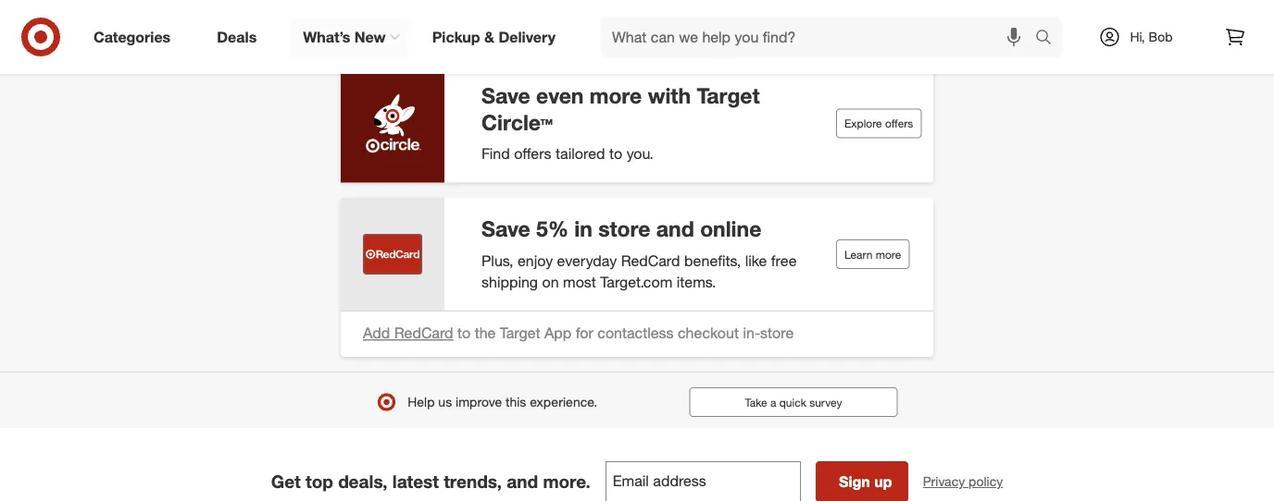Task type: describe. For each thing, give the bounding box(es) containing it.
free
[[771, 252, 797, 270]]

help us improve this experience.
[[408, 395, 597, 411]]

0 vertical spatial and
[[680, 5, 705, 23]]

survey
[[809, 396, 842, 410]]

save for save 5% in store and online
[[481, 216, 530, 242]]

target for the
[[500, 325, 540, 343]]

like
[[745, 252, 767, 270]]

for
[[576, 325, 593, 343]]

benefits,
[[684, 252, 741, 270]]

circle™
[[481, 109, 553, 135]]

top
[[306, 472, 333, 493]]

pickup & delivery link
[[416, 17, 579, 57]]

search button
[[1027, 17, 1071, 61]]

sign up
[[839, 473, 892, 491]]

privacy policy link
[[923, 473, 1003, 492]]

get
[[271, 472, 301, 493]]

offers for find
[[514, 145, 551, 163]]

more inside "save even more with target circle™"
[[590, 83, 642, 109]]

in
[[574, 216, 593, 242]]

improve
[[456, 395, 502, 411]]

items.
[[677, 273, 716, 291]]

What can we help you find? suggestions appear below search field
[[601, 17, 1040, 57]]

plus, enjoy everyday redcard benefits, like free shipping on most target.com items.
[[481, 252, 797, 291]]

trends,
[[444, 472, 502, 493]]

what's
[[303, 28, 350, 46]]

2 vertical spatial and
[[507, 472, 538, 493]]

save for save even more with target circle™
[[481, 83, 530, 109]]

learn
[[844, 248, 873, 262]]

a for quick
[[770, 396, 776, 410]]

explore offers button
[[836, 109, 922, 138]]

sign up button
[[816, 462, 908, 502]]

find
[[613, 5, 638, 23]]

everyday
[[557, 252, 617, 270]]

plus,
[[481, 252, 513, 270]]

find
[[481, 145, 510, 163]]

target for with
[[697, 83, 760, 109]]

hi,
[[1130, 29, 1145, 45]]

more inside button
[[876, 248, 901, 262]]

1 horizontal spatial store
[[760, 325, 794, 343]]

enjoy
[[517, 252, 553, 270]]

app
[[544, 325, 572, 343]]

what's new
[[303, 28, 386, 46]]

redcard inside plus, enjoy everyday redcard benefits, like free shipping on most target.com items.
[[621, 252, 680, 270]]

offers for explore
[[885, 117, 913, 131]]

sales
[[642, 5, 676, 23]]

1 vertical spatial and
[[656, 216, 694, 242]]

deals link
[[201, 17, 280, 57]]

0 horizontal spatial store
[[598, 216, 650, 242]]

save even more with target circle™
[[481, 83, 760, 135]]

search
[[1027, 30, 1071, 48]]

pickup & delivery
[[432, 28, 556, 46]]

latest
[[392, 472, 439, 493]]

it's a great place to find sales and special deals!
[[481, 5, 800, 23]]

add
[[363, 325, 390, 343]]



Task type: vqa. For each thing, say whether or not it's contained in the screenshot.
Save 5% in store and online
yes



Task type: locate. For each thing, give the bounding box(es) containing it.
experience.
[[530, 395, 597, 411]]

1 vertical spatial to
[[609, 145, 622, 163]]

hi, bob
[[1130, 29, 1173, 45]]

more.
[[543, 472, 591, 493]]

and up benefits,
[[656, 216, 694, 242]]

2 horizontal spatial to
[[609, 145, 622, 163]]

online
[[700, 216, 761, 242]]

checkout
[[678, 325, 739, 343]]

0 vertical spatial to
[[596, 5, 609, 23]]

target inside "save even more with target circle™"
[[697, 83, 760, 109]]

offers inside button
[[885, 117, 913, 131]]

privacy
[[923, 474, 965, 490]]

2 vertical spatial to
[[457, 325, 471, 343]]

place
[[556, 5, 592, 23]]

&
[[484, 28, 494, 46]]

what's new link
[[287, 17, 409, 57]]

a for great
[[505, 5, 513, 23]]

explore offers
[[844, 117, 913, 131]]

a right it's
[[505, 5, 513, 23]]

save inside "save even more with target circle™"
[[481, 83, 530, 109]]

shipping
[[481, 273, 538, 291]]

1 horizontal spatial redcard
[[621, 252, 680, 270]]

save
[[481, 83, 530, 109], [481, 216, 530, 242]]

0 horizontal spatial more
[[590, 83, 642, 109]]

up
[[874, 473, 892, 491]]

a inside button
[[770, 396, 776, 410]]

learn more button
[[836, 240, 910, 269]]

learn more
[[844, 248, 901, 262]]

1 horizontal spatial offers
[[885, 117, 913, 131]]

target.com
[[600, 273, 672, 291]]

redcard right 'add'
[[394, 325, 453, 343]]

offers
[[885, 117, 913, 131], [514, 145, 551, 163]]

more left with
[[590, 83, 642, 109]]

2 save from the top
[[481, 216, 530, 242]]

a
[[505, 5, 513, 23], [770, 396, 776, 410]]

to left the
[[457, 325, 471, 343]]

1 vertical spatial more
[[876, 248, 901, 262]]

1 vertical spatial a
[[770, 396, 776, 410]]

this
[[506, 395, 526, 411]]

it's
[[481, 5, 501, 23]]

and left more.
[[507, 472, 538, 493]]

great
[[517, 5, 551, 23]]

tailored
[[556, 145, 605, 163]]

sign
[[839, 473, 870, 491]]

most
[[563, 273, 596, 291]]

the
[[475, 325, 496, 343]]

1 horizontal spatial more
[[876, 248, 901, 262]]

take a quick survey
[[745, 396, 842, 410]]

redcard up target.com
[[621, 252, 680, 270]]

deals!
[[760, 5, 800, 23]]

in-
[[743, 325, 760, 343]]

take
[[745, 396, 767, 410]]

help
[[408, 395, 435, 411]]

1 horizontal spatial a
[[770, 396, 776, 410]]

0 horizontal spatial target
[[500, 325, 540, 343]]

1 vertical spatial target
[[500, 325, 540, 343]]

pickup
[[432, 28, 480, 46]]

to left you.
[[609, 145, 622, 163]]

a right take
[[770, 396, 776, 410]]

add redcard link
[[363, 325, 453, 343]]

categories
[[94, 28, 171, 46]]

offers down circle™
[[514, 145, 551, 163]]

target right with
[[697, 83, 760, 109]]

more right "learn"
[[876, 248, 901, 262]]

redcard
[[621, 252, 680, 270], [394, 325, 453, 343]]

find offers tailored to you.
[[481, 145, 654, 163]]

new
[[355, 28, 386, 46]]

0 horizontal spatial to
[[457, 325, 471, 343]]

and right sales
[[680, 5, 705, 23]]

0 vertical spatial store
[[598, 216, 650, 242]]

target right the
[[500, 325, 540, 343]]

contactless
[[598, 325, 674, 343]]

save up 'plus,'
[[481, 216, 530, 242]]

policy
[[969, 474, 1003, 490]]

explore
[[844, 117, 882, 131]]

0 horizontal spatial offers
[[514, 145, 551, 163]]

0 horizontal spatial redcard
[[394, 325, 453, 343]]

0 vertical spatial save
[[481, 83, 530, 109]]

you.
[[627, 145, 654, 163]]

more
[[590, 83, 642, 109], [876, 248, 901, 262]]

0 vertical spatial redcard
[[621, 252, 680, 270]]

special
[[709, 5, 756, 23]]

0 horizontal spatial a
[[505, 5, 513, 23]]

1 vertical spatial redcard
[[394, 325, 453, 343]]

on
[[542, 273, 559, 291]]

offers right explore
[[885, 117, 913, 131]]

to left find on the top of page
[[596, 5, 609, 23]]

0 vertical spatial a
[[505, 5, 513, 23]]

with
[[648, 83, 691, 109]]

save 5% in store and online
[[481, 216, 761, 242]]

get top deals, latest trends, and more.
[[271, 472, 591, 493]]

1 horizontal spatial to
[[596, 5, 609, 23]]

privacy policy
[[923, 474, 1003, 490]]

delivery
[[499, 28, 556, 46]]

5%
[[536, 216, 568, 242]]

1 vertical spatial save
[[481, 216, 530, 242]]

add redcard to the target app for contactless checkout in-store
[[363, 325, 794, 343]]

store right the checkout
[[760, 325, 794, 343]]

1 save from the top
[[481, 83, 530, 109]]

store
[[598, 216, 650, 242], [760, 325, 794, 343]]

save up circle™
[[481, 83, 530, 109]]

store right in
[[598, 216, 650, 242]]

bob
[[1149, 29, 1173, 45]]

0 vertical spatial more
[[590, 83, 642, 109]]

take a quick survey button
[[689, 388, 898, 418]]

quick
[[779, 396, 806, 410]]

1 vertical spatial offers
[[514, 145, 551, 163]]

0 vertical spatial offers
[[885, 117, 913, 131]]

to
[[596, 5, 609, 23], [609, 145, 622, 163], [457, 325, 471, 343]]

1 horizontal spatial target
[[697, 83, 760, 109]]

None text field
[[605, 462, 801, 502]]

1 vertical spatial store
[[760, 325, 794, 343]]

and
[[680, 5, 705, 23], [656, 216, 694, 242], [507, 472, 538, 493]]

deals,
[[338, 472, 388, 493]]

0 vertical spatial target
[[697, 83, 760, 109]]

deals
[[217, 28, 257, 46]]

categories link
[[78, 17, 194, 57]]

even
[[536, 83, 584, 109]]

target
[[697, 83, 760, 109], [500, 325, 540, 343]]

us
[[438, 395, 452, 411]]



